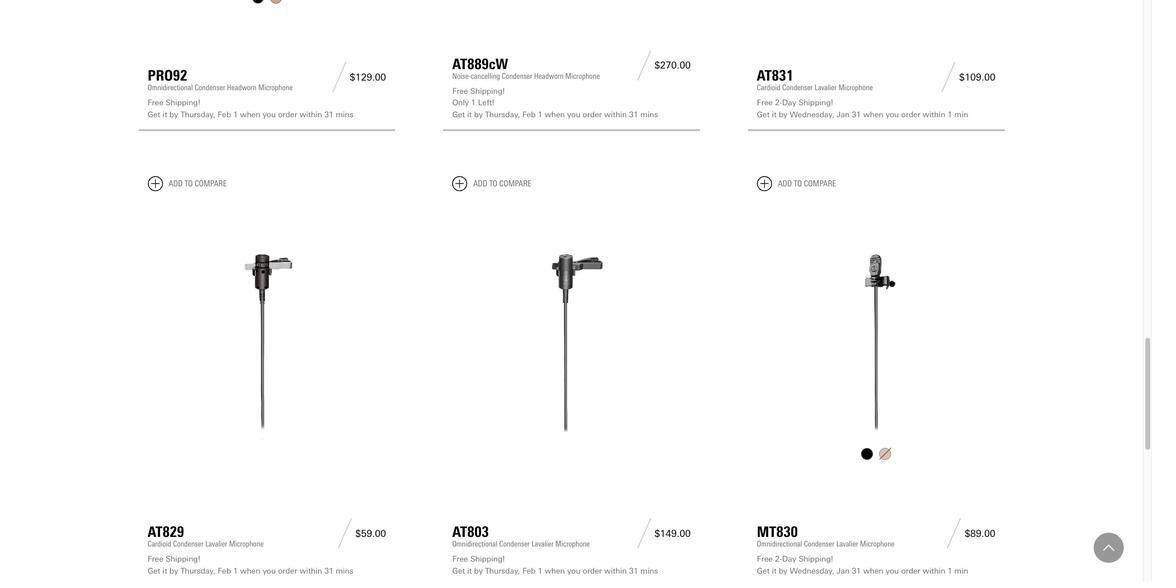 Task type: locate. For each thing, give the bounding box(es) containing it.
by
[[170, 110, 178, 119], [474, 110, 483, 119], [779, 110, 788, 119], [170, 566, 178, 575], [474, 566, 483, 575], [779, 566, 788, 575]]

-
[[780, 98, 782, 107], [780, 555, 782, 564]]

omnidirectional
[[148, 83, 193, 92], [452, 540, 498, 549], [757, 540, 802, 549]]

add for at829
[[169, 179, 183, 189]]

by down at831
[[779, 110, 788, 119]]

condenser inside mt830 omnidirectional condenser lavalier microphone
[[804, 540, 835, 549]]

microphone
[[565, 71, 600, 80], [258, 83, 293, 92], [839, 83, 873, 92], [229, 540, 264, 549], [555, 540, 590, 549], [860, 540, 895, 549]]

headworn inside at889cw noise-cancelling condenser headworn microphone
[[534, 71, 564, 80]]

2 jan from the top
[[837, 566, 850, 575]]

divider line image
[[634, 50, 655, 80], [329, 62, 350, 92], [938, 62, 959, 92], [334, 519, 355, 549], [634, 519, 655, 549], [944, 519, 965, 549]]

condenser inside at889cw noise-cancelling condenser headworn microphone
[[502, 71, 532, 80]]

get down only
[[452, 110, 465, 119]]

divider line image for at831
[[938, 62, 959, 92]]

2 - from the top
[[780, 555, 782, 564]]

order
[[278, 110, 297, 119], [583, 110, 602, 119], [901, 110, 921, 119], [278, 566, 297, 575], [583, 566, 602, 575], [901, 566, 921, 575]]

0 vertical spatial -
[[780, 98, 782, 107]]

at803 omnidirectional condenser lavalier microphone
[[452, 523, 590, 549]]

0 horizontal spatial omnidirectional
[[148, 83, 193, 92]]

feb
[[218, 110, 231, 119], [522, 110, 536, 119], [218, 566, 231, 575], [522, 566, 536, 575]]

0 horizontal spatial option group
[[146, 0, 387, 6]]

0 horizontal spatial headworn
[[227, 83, 256, 92]]

free down pro92
[[148, 98, 163, 107]]

day down at831
[[782, 98, 796, 107]]

3 add to compare button from the left
[[757, 176, 836, 191]]

lavalier inside mt830 omnidirectional condenser lavalier microphone
[[836, 540, 858, 549]]

0 horizontal spatial compare
[[195, 179, 227, 189]]

you
[[263, 110, 276, 119], [567, 110, 581, 119], [886, 110, 899, 119], [263, 566, 276, 575], [567, 566, 581, 575], [886, 566, 899, 575]]

shipping! inside free shipping! only 1 left! get it by thursday, feb 1 when you order within 31 mins
[[470, 86, 505, 95]]

3 add from the left
[[778, 179, 792, 189]]

1 horizontal spatial compare
[[499, 179, 531, 189]]

add to compare button
[[148, 176, 227, 191], [452, 176, 531, 191], [757, 176, 836, 191]]

1 add to compare button from the left
[[148, 176, 227, 191]]

shipping! down pro92
[[166, 98, 200, 107]]

1 horizontal spatial to
[[489, 179, 497, 189]]

condenser inside pro92 omnidirectional condenser headworn microphone
[[195, 83, 225, 92]]

get
[[148, 110, 160, 119], [452, 110, 465, 119], [757, 110, 770, 119], [148, 566, 160, 575], [452, 566, 465, 575], [757, 566, 770, 575]]

1 horizontal spatial add to compare
[[473, 179, 531, 189]]

wednesday,
[[790, 110, 835, 119], [790, 566, 835, 575]]

jan down mt830 omnidirectional condenser lavalier microphone
[[837, 566, 850, 575]]

free 2 -day shipping! get it by wednesday, jan 31 when you order within 1 min down mt830 omnidirectional condenser lavalier microphone
[[757, 555, 968, 575]]

get down pro92
[[148, 110, 160, 119]]

to for at803
[[489, 179, 497, 189]]

lavalier inside at829 cardioid condenser lavalier microphone
[[205, 540, 227, 549]]

0 vertical spatial cardioid
[[757, 83, 781, 92]]

arrow up image
[[1104, 542, 1114, 553]]

lavalier inside at831 cardioid condenser lavalier microphone
[[815, 83, 837, 92]]

min down the $89.00
[[955, 566, 968, 575]]

1 jan from the top
[[837, 110, 850, 119]]

1 vertical spatial min
[[955, 566, 968, 575]]

2 2 from the top
[[775, 555, 780, 564]]

wednesday, down at831 cardioid condenser lavalier microphone
[[790, 110, 835, 119]]

0 horizontal spatial add to compare
[[169, 179, 227, 189]]

add for mt830
[[778, 179, 792, 189]]

shipping! down at803
[[470, 555, 505, 564]]

free shipping! get it by thursday, feb 1 when you order within 31 mins
[[148, 98, 353, 119], [148, 555, 353, 575], [452, 555, 658, 575]]

1 vertical spatial option group
[[756, 445, 997, 463]]

shipping! down at831 cardioid condenser lavalier microphone
[[799, 98, 833, 107]]

min down the $109.00
[[955, 110, 968, 119]]

free up only
[[452, 86, 468, 95]]

jan
[[837, 110, 850, 119], [837, 566, 850, 575]]

2 horizontal spatial omnidirectional
[[757, 540, 802, 549]]

lavalier
[[815, 83, 837, 92], [205, 540, 227, 549], [532, 540, 554, 549], [836, 540, 858, 549]]

compare
[[195, 179, 227, 189], [499, 179, 531, 189], [804, 179, 836, 189]]

lavalier inside at803 omnidirectional condenser lavalier microphone
[[532, 540, 554, 549]]

2 add to compare button from the left
[[452, 176, 531, 191]]

add
[[169, 179, 183, 189], [473, 179, 487, 189], [778, 179, 792, 189]]

2 compare from the left
[[499, 179, 531, 189]]

divider line image for mt830
[[944, 519, 965, 549]]

0 vertical spatial wednesday,
[[790, 110, 835, 119]]

1 free 2 -day shipping! get it by wednesday, jan 31 when you order within 1 min from the top
[[757, 98, 968, 119]]

31
[[324, 110, 334, 119], [629, 110, 638, 119], [852, 110, 861, 119], [324, 566, 334, 575], [629, 566, 638, 575], [852, 566, 861, 575]]

3 compare from the left
[[804, 179, 836, 189]]

- down the mt830
[[780, 555, 782, 564]]

wednesday, down mt830 omnidirectional condenser lavalier microphone
[[790, 566, 835, 575]]

free
[[452, 86, 468, 95], [148, 98, 163, 107], [757, 98, 773, 107], [148, 555, 163, 564], [452, 555, 468, 564], [757, 555, 773, 564]]

it
[[163, 110, 167, 119], [467, 110, 472, 119], [772, 110, 777, 119], [163, 566, 167, 575], [467, 566, 472, 575], [772, 566, 777, 575]]

compare for at829
[[195, 179, 227, 189]]

2
[[775, 98, 780, 107], [775, 555, 780, 564]]

to for mt830
[[794, 179, 802, 189]]

at829 image
[[148, 201, 386, 440]]

at803 image
[[452, 201, 691, 440]]

condenser
[[502, 71, 532, 80], [195, 83, 225, 92], [782, 83, 813, 92], [173, 540, 204, 549], [499, 540, 530, 549], [804, 540, 835, 549]]

left!
[[478, 98, 494, 107]]

pro92 omnidirectional condenser headworn microphone
[[148, 67, 293, 92]]

microphone inside at829 cardioid condenser lavalier microphone
[[229, 540, 264, 549]]

thursday, down at829 cardioid condenser lavalier microphone
[[181, 566, 216, 575]]

0 vertical spatial 2
[[775, 98, 780, 107]]

1 add from the left
[[169, 179, 183, 189]]

2 down at831
[[775, 98, 780, 107]]

it down only
[[467, 110, 472, 119]]

at889cw
[[452, 55, 508, 73]]

0 vertical spatial min
[[955, 110, 968, 119]]

1
[[471, 98, 476, 107], [233, 110, 238, 119], [538, 110, 543, 119], [948, 110, 952, 119], [233, 566, 238, 575], [538, 566, 543, 575], [948, 566, 952, 575]]

day
[[782, 98, 796, 107], [782, 555, 796, 564]]

add to compare
[[169, 179, 227, 189], [473, 179, 531, 189], [778, 179, 836, 189]]

condenser inside at829 cardioid condenser lavalier microphone
[[173, 540, 204, 549]]

shipping! down at829
[[166, 555, 200, 564]]

omnidirectional for pro92
[[148, 83, 193, 92]]

1 vertical spatial headworn
[[227, 83, 256, 92]]

0 horizontal spatial add
[[169, 179, 183, 189]]

2 horizontal spatial add
[[778, 179, 792, 189]]

at803
[[452, 523, 489, 541]]

$59.00
[[355, 528, 386, 539]]

by down pro92
[[170, 110, 178, 119]]

shipping! down mt830 omnidirectional condenser lavalier microphone
[[799, 555, 833, 564]]

lavalier for at803
[[532, 540, 554, 549]]

1 vertical spatial free 2 -day shipping! get it by wednesday, jan 31 when you order within 1 min
[[757, 555, 968, 575]]

thursday, down at803 omnidirectional condenser lavalier microphone
[[485, 566, 520, 575]]

by down at803
[[474, 566, 483, 575]]

by down left!
[[474, 110, 483, 119]]

get down at829
[[148, 566, 160, 575]]

0 horizontal spatial cardioid
[[148, 540, 171, 549]]

condenser for at829
[[173, 540, 204, 549]]

free shipping! get it by thursday, feb 1 when you order within 31 mins down at829 cardioid condenser lavalier microphone
[[148, 555, 353, 575]]

lavalier for at829
[[205, 540, 227, 549]]

1 horizontal spatial add to compare button
[[452, 176, 531, 191]]

min
[[955, 110, 968, 119], [955, 566, 968, 575]]

thursday,
[[181, 110, 216, 119], [485, 110, 520, 119], [181, 566, 216, 575], [485, 566, 520, 575]]

1 vertical spatial jan
[[837, 566, 850, 575]]

cardioid inside at831 cardioid condenser lavalier microphone
[[757, 83, 781, 92]]

mins
[[336, 110, 353, 119], [640, 110, 658, 119], [336, 566, 353, 575], [640, 566, 658, 575]]

cardioid inside at829 cardioid condenser lavalier microphone
[[148, 540, 171, 549]]

free 2 -day shipping! get it by wednesday, jan 31 when you order within 1 min
[[757, 98, 968, 119], [757, 555, 968, 575]]

within
[[300, 110, 322, 119], [604, 110, 627, 119], [923, 110, 945, 119], [300, 566, 322, 575], [604, 566, 627, 575], [923, 566, 945, 575]]

jan down at831 cardioid condenser lavalier microphone
[[837, 110, 850, 119]]

0 vertical spatial free 2 -day shipping! get it by wednesday, jan 31 when you order within 1 min
[[757, 98, 968, 119]]

2 horizontal spatial compare
[[804, 179, 836, 189]]

1 vertical spatial 2
[[775, 555, 780, 564]]

shipping! up left!
[[470, 86, 505, 95]]

2 to from the left
[[489, 179, 497, 189]]

1 wednesday, from the top
[[790, 110, 835, 119]]

1 day from the top
[[782, 98, 796, 107]]

feb inside free shipping! only 1 left! get it by thursday, feb 1 when you order within 31 mins
[[522, 110, 536, 119]]

headworn
[[534, 71, 564, 80], [227, 83, 256, 92]]

0 horizontal spatial to
[[185, 179, 193, 189]]

1 min from the top
[[955, 110, 968, 119]]

microphone inside pro92 omnidirectional condenser headworn microphone
[[258, 83, 293, 92]]

0 vertical spatial day
[[782, 98, 796, 107]]

divider line image for at803
[[634, 519, 655, 549]]

1 horizontal spatial cardioid
[[757, 83, 781, 92]]

microphone inside at803 omnidirectional condenser lavalier microphone
[[555, 540, 590, 549]]

2 horizontal spatial add to compare
[[778, 179, 836, 189]]

option group
[[146, 0, 387, 6], [756, 445, 997, 463]]

at831 cardioid condenser lavalier microphone
[[757, 67, 873, 92]]

1 horizontal spatial option group
[[756, 445, 997, 463]]

2 add from the left
[[473, 179, 487, 189]]

cardioid
[[757, 83, 781, 92], [148, 540, 171, 549]]

shipping!
[[470, 86, 505, 95], [166, 98, 200, 107], [799, 98, 833, 107], [166, 555, 200, 564], [470, 555, 505, 564], [799, 555, 833, 564]]

0 horizontal spatial add to compare button
[[148, 176, 227, 191]]

free 2 -day shipping! get it by wednesday, jan 31 when you order within 1 min down at831 cardioid condenser lavalier microphone
[[757, 98, 968, 119]]

microphone for pro92
[[258, 83, 293, 92]]

omnidirectional inside pro92 omnidirectional condenser headworn microphone
[[148, 83, 193, 92]]

omnidirectional inside at803 omnidirectional condenser lavalier microphone
[[452, 540, 498, 549]]

to
[[185, 179, 193, 189], [489, 179, 497, 189], [794, 179, 802, 189]]

3 to from the left
[[794, 179, 802, 189]]

- down at831
[[780, 98, 782, 107]]

free shipping! get it by thursday, feb 1 when you order within 31 mins down pro92 omnidirectional condenser headworn microphone
[[148, 98, 353, 119]]

when
[[240, 110, 260, 119], [545, 110, 565, 119], [863, 110, 884, 119], [240, 566, 260, 575], [545, 566, 565, 575], [863, 566, 884, 575]]

omnidirectional inside mt830 omnidirectional condenser lavalier microphone
[[757, 540, 802, 549]]

2 horizontal spatial add to compare button
[[757, 176, 836, 191]]

compare for mt830
[[804, 179, 836, 189]]

2 add to compare from the left
[[473, 179, 531, 189]]

get down at803
[[452, 566, 465, 575]]

thursday, down left!
[[485, 110, 520, 119]]

condenser inside at831 cardioid condenser lavalier microphone
[[782, 83, 813, 92]]

1 horizontal spatial omnidirectional
[[452, 540, 498, 549]]

when inside free shipping! only 1 left! get it by thursday, feb 1 when you order within 31 mins
[[545, 110, 565, 119]]

divider line image for at829
[[334, 519, 355, 549]]

day down the mt830
[[782, 555, 796, 564]]

2 horizontal spatial to
[[794, 179, 802, 189]]

31 inside free shipping! only 1 left! get it by thursday, feb 1 when you order within 31 mins
[[629, 110, 638, 119]]

condenser inside at803 omnidirectional condenser lavalier microphone
[[499, 540, 530, 549]]

free shipping! get it by thursday, feb 1 when you order within 31 mins down at803 omnidirectional condenser lavalier microphone
[[452, 555, 658, 575]]

feb down at889cw noise-cancelling condenser headworn microphone
[[522, 110, 536, 119]]

1 vertical spatial wednesday,
[[790, 566, 835, 575]]

free down at829
[[148, 555, 163, 564]]

at889cw noise-cancelling condenser headworn microphone
[[452, 55, 600, 80]]

1 horizontal spatial headworn
[[534, 71, 564, 80]]

1 to from the left
[[185, 179, 193, 189]]

by down at829
[[170, 566, 178, 575]]

1 vertical spatial day
[[782, 555, 796, 564]]

at831
[[757, 67, 794, 84]]

$149.00
[[655, 528, 691, 539]]

microphone inside mt830 omnidirectional condenser lavalier microphone
[[860, 540, 895, 549]]

microphone inside at831 cardioid condenser lavalier microphone
[[839, 83, 873, 92]]

condenser for at803
[[499, 540, 530, 549]]

0 vertical spatial jan
[[837, 110, 850, 119]]

1 add to compare from the left
[[169, 179, 227, 189]]

you inside free shipping! only 1 left! get it by thursday, feb 1 when you order within 31 mins
[[567, 110, 581, 119]]

1 compare from the left
[[195, 179, 227, 189]]

microphone for at803
[[555, 540, 590, 549]]

pro92
[[148, 67, 187, 84]]

1 horizontal spatial add
[[473, 179, 487, 189]]

microphone for at831
[[839, 83, 873, 92]]

omnidirectional for at803
[[452, 540, 498, 549]]

1 vertical spatial cardioid
[[148, 540, 171, 549]]

cardioid for at831
[[757, 83, 781, 92]]

0 vertical spatial option group
[[146, 0, 387, 6]]

1 vertical spatial -
[[780, 555, 782, 564]]

free inside free shipping! only 1 left! get it by thursday, feb 1 when you order within 31 mins
[[452, 86, 468, 95]]

2 down the mt830
[[775, 555, 780, 564]]

microphone for mt830
[[860, 540, 895, 549]]

0 vertical spatial headworn
[[534, 71, 564, 80]]

3 add to compare from the left
[[778, 179, 836, 189]]



Task type: describe. For each thing, give the bounding box(es) containing it.
condenser for pro92
[[195, 83, 225, 92]]

add to compare button for at803
[[452, 176, 531, 191]]

headworn inside pro92 omnidirectional condenser headworn microphone
[[227, 83, 256, 92]]

thursday, inside free shipping! only 1 left! get it by thursday, feb 1 when you order within 31 mins
[[485, 110, 520, 119]]

get down at831
[[757, 110, 770, 119]]

divider line image for at889cw
[[634, 50, 655, 80]]

free down at831
[[757, 98, 773, 107]]

$89.00
[[965, 528, 996, 539]]

cancelling
[[471, 71, 500, 80]]

free shipping! only 1 left! get it by thursday, feb 1 when you order within 31 mins
[[452, 86, 658, 119]]

it down at831
[[772, 110, 777, 119]]

2 wednesday, from the top
[[790, 566, 835, 575]]

condenser for mt830
[[804, 540, 835, 549]]

mins inside free shipping! only 1 left! get it by thursday, feb 1 when you order within 31 mins
[[640, 110, 658, 119]]

free shipping! get it by thursday, feb 1 when you order within 31 mins for at829
[[148, 555, 353, 575]]

it down the mt830
[[772, 566, 777, 575]]

mt830
[[757, 523, 798, 541]]

by down the mt830
[[779, 566, 788, 575]]

$270.00
[[655, 60, 691, 71]]

it inside free shipping! only 1 left! get it by thursday, feb 1 when you order within 31 mins
[[467, 110, 472, 119]]

at829 cardioid condenser lavalier microphone
[[148, 523, 264, 549]]

free down at803
[[452, 555, 468, 564]]

it down at803
[[467, 566, 472, 575]]

$129.00
[[350, 71, 386, 83]]

2 day from the top
[[782, 555, 796, 564]]

thursday, down pro92 omnidirectional condenser headworn microphone
[[181, 110, 216, 119]]

microphone for at829
[[229, 540, 264, 549]]

within inside free shipping! only 1 left! get it by thursday, feb 1 when you order within 31 mins
[[604, 110, 627, 119]]

add to compare button for at829
[[148, 176, 227, 191]]

it down at829
[[163, 566, 167, 575]]

feb down at829 cardioid condenser lavalier microphone
[[218, 566, 231, 575]]

to for at829
[[185, 179, 193, 189]]

divider line image for pro92
[[329, 62, 350, 92]]

noise-
[[452, 71, 471, 80]]

2 free 2 -day shipping! get it by wednesday, jan 31 when you order within 1 min from the top
[[757, 555, 968, 575]]

get inside free shipping! only 1 left! get it by thursday, feb 1 when you order within 31 mins
[[452, 110, 465, 119]]

lavalier for at831
[[815, 83, 837, 92]]

by inside free shipping! only 1 left! get it by thursday, feb 1 when you order within 31 mins
[[474, 110, 483, 119]]

add to compare for mt830
[[778, 179, 836, 189]]

free down the mt830
[[757, 555, 773, 564]]

feb down pro92 omnidirectional condenser headworn microphone
[[218, 110, 231, 119]]

add to compare for at803
[[473, 179, 531, 189]]

add for at803
[[473, 179, 487, 189]]

lavalier for mt830
[[836, 540, 858, 549]]

1 2 from the top
[[775, 98, 780, 107]]

compare for at803
[[499, 179, 531, 189]]

only
[[452, 98, 469, 107]]

at829
[[148, 523, 184, 541]]

1 - from the top
[[780, 98, 782, 107]]

order inside free shipping! only 1 left! get it by thursday, feb 1 when you order within 31 mins
[[583, 110, 602, 119]]

it down pro92
[[163, 110, 167, 119]]

microphone inside at889cw noise-cancelling condenser headworn microphone
[[565, 71, 600, 80]]

cardioid for at829
[[148, 540, 171, 549]]

mt830 image
[[757, 201, 996, 440]]

omnidirectional for mt830
[[757, 540, 802, 549]]

mt830 omnidirectional condenser lavalier microphone
[[757, 523, 895, 549]]

add to compare for at829
[[169, 179, 227, 189]]

condenser for at831
[[782, 83, 813, 92]]

$109.00
[[959, 71, 996, 83]]

add to compare button for mt830
[[757, 176, 836, 191]]

get down the mt830
[[757, 566, 770, 575]]

feb down at803 omnidirectional condenser lavalier microphone
[[522, 566, 536, 575]]

2 min from the top
[[955, 566, 968, 575]]

free shipping! get it by thursday, feb 1 when you order within 31 mins for at803
[[452, 555, 658, 575]]



Task type: vqa. For each thing, say whether or not it's contained in the screenshot.
Microphone related to AT803
yes



